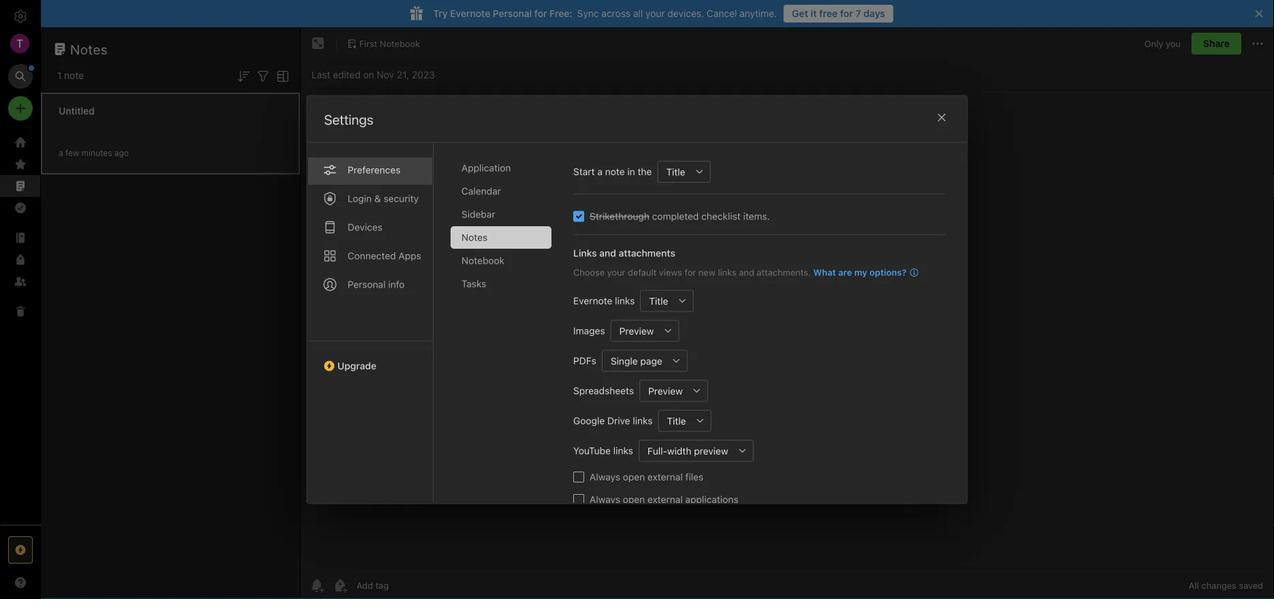 Task type: describe. For each thing, give the bounding box(es) containing it.
links down 'drive'
[[613, 445, 633, 456]]

youtube
[[573, 445, 611, 456]]

Always open external files checkbox
[[573, 471, 584, 482]]

the
[[637, 166, 652, 177]]

open for always open external applications
[[623, 494, 645, 505]]

Choose default view option for PDFs field
[[602, 350, 687, 372]]

title for evernote links
[[649, 295, 668, 306]]

preview for spreadsheets
[[648, 385, 683, 396]]

you
[[1166, 38, 1181, 49]]

add a reminder image
[[309, 577, 325, 594]]

share
[[1203, 38, 1230, 49]]

few
[[65, 148, 79, 158]]

on
[[363, 69, 374, 80]]

start a note in the
[[573, 166, 652, 177]]

share button
[[1192, 33, 1242, 55]]

all changes saved
[[1189, 581, 1263, 591]]

only you
[[1145, 38, 1181, 49]]

calendar
[[461, 185, 501, 196]]

0 horizontal spatial note
[[64, 70, 84, 81]]

nov
[[377, 69, 394, 80]]

personal info
[[347, 279, 404, 290]]

devices
[[347, 221, 382, 232]]

strikethrough completed checklist items.
[[589, 210, 770, 222]]

title button for start a note in the
[[657, 161, 689, 182]]

across
[[602, 8, 631, 19]]

strikethrough
[[589, 210, 649, 222]]

0 horizontal spatial and
[[599, 247, 616, 258]]

2023
[[412, 69, 435, 80]]

0 horizontal spatial evernote
[[450, 8, 490, 19]]

upgrade
[[337, 360, 376, 371]]

links right 'drive'
[[633, 415, 652, 426]]

preview for images
[[619, 325, 654, 336]]

start
[[573, 166, 595, 177]]

all
[[633, 8, 643, 19]]

0 vertical spatial personal
[[493, 8, 532, 19]]

tasks tab
[[450, 272, 551, 295]]

close image
[[934, 109, 950, 126]]

notebook inside tab
[[461, 255, 504, 266]]

try
[[433, 8, 448, 19]]

0 horizontal spatial a
[[59, 148, 63, 158]]

first notebook button
[[342, 34, 425, 53]]

Start a new note in the body or title. field
[[657, 161, 710, 182]]

settings
[[324, 111, 373, 127]]

0 vertical spatial notes
[[70, 41, 108, 57]]

for for 7
[[840, 8, 853, 19]]

choose your default views for new links and attachments.
[[573, 267, 811, 277]]

items.
[[743, 210, 770, 222]]

Note Editor text field
[[301, 93, 1274, 571]]

notebook inside button
[[380, 38, 420, 48]]

upgrade button
[[307, 341, 433, 377]]

anytime.
[[740, 8, 777, 19]]

views
[[659, 267, 682, 277]]

add tag image
[[332, 577, 348, 594]]

single page button
[[602, 350, 665, 372]]

links
[[573, 247, 597, 258]]

my
[[854, 267, 867, 277]]

apps
[[398, 250, 421, 261]]

last
[[312, 69, 330, 80]]

Select365 checkbox
[[573, 211, 584, 222]]

Always open external applications checkbox
[[573, 494, 584, 505]]

security
[[383, 193, 418, 204]]

in
[[627, 166, 635, 177]]

ago
[[114, 148, 129, 158]]

all
[[1189, 581, 1199, 591]]

7
[[856, 8, 861, 19]]

login
[[347, 193, 371, 204]]

21,
[[397, 69, 409, 80]]

&
[[374, 193, 381, 204]]

login & security
[[347, 193, 418, 204]]

full-
[[647, 445, 667, 456]]

Choose default view option for Google Drive links field
[[658, 410, 711, 432]]

width
[[667, 445, 691, 456]]

1 vertical spatial and
[[739, 267, 754, 277]]

files
[[685, 471, 703, 482]]

options?
[[869, 267, 906, 277]]

Choose default view option for Evernote links field
[[640, 290, 693, 312]]

links right new on the right top
[[718, 267, 736, 277]]

edited
[[333, 69, 361, 80]]

full-width preview button
[[638, 440, 731, 462]]

connected apps
[[347, 250, 421, 261]]

saved
[[1239, 581, 1263, 591]]

info
[[388, 279, 404, 290]]

always open external applications
[[589, 494, 738, 505]]

devices.
[[668, 8, 704, 19]]

always for always open external files
[[589, 471, 620, 482]]

free:
[[550, 8, 573, 19]]

drive
[[607, 415, 630, 426]]

untitled
[[59, 105, 95, 117]]

tab list for start a note in the
[[450, 156, 562, 504]]

Choose default view option for YouTube links field
[[638, 440, 753, 462]]

always for always open external applications
[[589, 494, 620, 505]]

youtube links
[[573, 445, 633, 456]]

1 note
[[57, 70, 84, 81]]

try evernote personal for free: sync across all your devices. cancel anytime.
[[433, 8, 777, 19]]

what are my options?
[[813, 267, 906, 277]]

get it free for 7 days
[[792, 8, 885, 19]]



Task type: locate. For each thing, give the bounding box(es) containing it.
title for google drive links
[[667, 415, 686, 426]]

evernote right try
[[450, 8, 490, 19]]

external down the always open external files
[[647, 494, 683, 505]]

open down the always open external files
[[623, 494, 645, 505]]

open for always open external files
[[623, 471, 645, 482]]

tasks
[[461, 278, 486, 289]]

1 horizontal spatial tab list
[[450, 156, 562, 504]]

notebook
[[380, 38, 420, 48], [461, 255, 504, 266]]

title button for evernote links
[[640, 290, 671, 312]]

preferences
[[347, 164, 400, 175]]

title button down choose default view option for spreadsheets "field"
[[658, 410, 689, 432]]

2 external from the top
[[647, 494, 683, 505]]

title down choose default view option for spreadsheets "field"
[[667, 415, 686, 426]]

always right always open external applications checkbox
[[589, 494, 620, 505]]

1 horizontal spatial notes
[[461, 231, 487, 243]]

title for start a note in the
[[666, 166, 685, 177]]

0 horizontal spatial your
[[607, 267, 625, 277]]

2 vertical spatial title
[[667, 415, 686, 426]]

title down views
[[649, 295, 668, 306]]

sync
[[577, 8, 599, 19]]

note right 1
[[64, 70, 84, 81]]

0 vertical spatial and
[[599, 247, 616, 258]]

evernote links
[[573, 295, 635, 306]]

attachments
[[618, 247, 675, 258]]

first
[[359, 38, 377, 48]]

0 vertical spatial title
[[666, 166, 685, 177]]

preview button up single page button
[[610, 320, 657, 342]]

preview down page
[[648, 385, 683, 396]]

1 external from the top
[[647, 471, 683, 482]]

1 vertical spatial personal
[[347, 279, 385, 290]]

personal
[[493, 8, 532, 19], [347, 279, 385, 290]]

only
[[1145, 38, 1163, 49]]

1 vertical spatial notes
[[461, 231, 487, 243]]

personal inside tab list
[[347, 279, 385, 290]]

0 horizontal spatial for
[[534, 8, 547, 19]]

always right always open external files option
[[589, 471, 620, 482]]

0 horizontal spatial personal
[[347, 279, 385, 290]]

changes
[[1202, 581, 1237, 591]]

0 horizontal spatial notebook
[[380, 38, 420, 48]]

0 vertical spatial external
[[647, 471, 683, 482]]

title inside field
[[649, 295, 668, 306]]

connected
[[347, 250, 396, 261]]

1 vertical spatial a
[[597, 166, 602, 177]]

first notebook
[[359, 38, 420, 48]]

always open external files
[[589, 471, 703, 482]]

notebook up tasks
[[461, 255, 504, 266]]

title button right the 'the'
[[657, 161, 689, 182]]

full-width preview
[[647, 445, 728, 456]]

personal left "free:" at top left
[[493, 8, 532, 19]]

attachments.
[[757, 267, 811, 277]]

2 horizontal spatial for
[[840, 8, 853, 19]]

1 vertical spatial external
[[647, 494, 683, 505]]

notebook up 21,
[[380, 38, 420, 48]]

title inside "field"
[[666, 166, 685, 177]]

pdfs
[[573, 355, 596, 366]]

upgrade image
[[12, 542, 29, 558]]

evernote down choose
[[573, 295, 612, 306]]

are
[[838, 267, 852, 277]]

a few minutes ago
[[59, 148, 129, 158]]

1 vertical spatial your
[[607, 267, 625, 277]]

last edited on nov 21, 2023
[[312, 69, 435, 80]]

0 vertical spatial note
[[64, 70, 84, 81]]

notes tab
[[450, 226, 551, 249]]

evernote
[[450, 8, 490, 19], [573, 295, 612, 306]]

2 open from the top
[[623, 494, 645, 505]]

single page
[[610, 355, 662, 366]]

2 always from the top
[[589, 494, 620, 505]]

your down links and attachments
[[607, 267, 625, 277]]

1 open from the top
[[623, 471, 645, 482]]

external for applications
[[647, 494, 683, 505]]

0 vertical spatial preview
[[619, 325, 654, 336]]

sidebar
[[461, 208, 495, 220]]

notes down sidebar
[[461, 231, 487, 243]]

1 horizontal spatial a
[[597, 166, 602, 177]]

and right links
[[599, 247, 616, 258]]

0 vertical spatial your
[[646, 8, 665, 19]]

tree
[[0, 132, 41, 524]]

1 vertical spatial open
[[623, 494, 645, 505]]

Choose default view option for Images field
[[610, 320, 679, 342]]

1 horizontal spatial note
[[605, 166, 625, 177]]

0 vertical spatial evernote
[[450, 8, 490, 19]]

free
[[819, 8, 838, 19]]

links
[[718, 267, 736, 277], [615, 295, 635, 306], [633, 415, 652, 426], [613, 445, 633, 456]]

title button down default
[[640, 290, 671, 312]]

preview button
[[610, 320, 657, 342], [639, 380, 686, 402]]

preview button for spreadsheets
[[639, 380, 686, 402]]

1 vertical spatial notebook
[[461, 255, 504, 266]]

1 vertical spatial title button
[[640, 290, 671, 312]]

1 horizontal spatial evernote
[[573, 295, 612, 306]]

0 vertical spatial always
[[589, 471, 620, 482]]

what
[[813, 267, 836, 277]]

1 horizontal spatial personal
[[493, 8, 532, 19]]

0 horizontal spatial notes
[[70, 41, 108, 57]]

preview
[[694, 445, 728, 456]]

Choose default view option for Spreadsheets field
[[639, 380, 708, 402]]

default
[[628, 267, 656, 277]]

2 vertical spatial title button
[[658, 410, 689, 432]]

links down default
[[615, 295, 635, 306]]

notes inside tab
[[461, 231, 487, 243]]

minutes
[[82, 148, 112, 158]]

title button for google drive links
[[658, 410, 689, 432]]

notes
[[70, 41, 108, 57], [461, 231, 487, 243]]

1 horizontal spatial your
[[646, 8, 665, 19]]

personal down connected
[[347, 279, 385, 290]]

for for free:
[[534, 8, 547, 19]]

1 vertical spatial always
[[589, 494, 620, 505]]

1 vertical spatial preview button
[[639, 380, 686, 402]]

and
[[599, 247, 616, 258], [739, 267, 754, 277]]

notes up 1 note
[[70, 41, 108, 57]]

for left 7
[[840, 8, 853, 19]]

page
[[640, 355, 662, 366]]

1 horizontal spatial notebook
[[461, 255, 504, 266]]

0 vertical spatial preview button
[[610, 320, 657, 342]]

a right the start
[[597, 166, 602, 177]]

1 horizontal spatial for
[[684, 267, 696, 277]]

spreadsheets
[[573, 385, 634, 396]]

always
[[589, 471, 620, 482], [589, 494, 620, 505]]

your right all
[[646, 8, 665, 19]]

tab list for application
[[307, 143, 433, 504]]

single
[[610, 355, 638, 366]]

days
[[864, 8, 885, 19]]

completed
[[652, 210, 699, 222]]

0 vertical spatial a
[[59, 148, 63, 158]]

1
[[57, 70, 62, 81]]

choose
[[573, 267, 604, 277]]

application tab
[[450, 156, 551, 179]]

tab list containing application
[[450, 156, 562, 504]]

expand note image
[[310, 35, 327, 52]]

google
[[573, 415, 605, 426]]

1 vertical spatial note
[[605, 166, 625, 177]]

1 vertical spatial preview
[[648, 385, 683, 396]]

1 horizontal spatial and
[[739, 267, 754, 277]]

preview up single page
[[619, 325, 654, 336]]

applications
[[685, 494, 738, 505]]

it
[[811, 8, 817, 19]]

for inside button
[[840, 8, 853, 19]]

get it free for 7 days button
[[784, 5, 894, 22]]

home image
[[12, 134, 29, 151]]

0 vertical spatial title button
[[657, 161, 689, 182]]

for left "free:" at top left
[[534, 8, 547, 19]]

cancel
[[707, 8, 737, 19]]

open up always open external applications
[[623, 471, 645, 482]]

1 always from the top
[[589, 471, 620, 482]]

preview inside choose default view option for spreadsheets "field"
[[648, 385, 683, 396]]

tab list containing preferences
[[307, 143, 433, 504]]

title inside choose default view option for google drive links 'field'
[[667, 415, 686, 426]]

note left in
[[605, 166, 625, 177]]

links and attachments
[[573, 247, 675, 258]]

and left attachments.
[[739, 267, 754, 277]]

a left few
[[59, 148, 63, 158]]

get
[[792, 8, 808, 19]]

checklist
[[701, 210, 740, 222]]

preview button down page
[[639, 380, 686, 402]]

1 vertical spatial title
[[649, 295, 668, 306]]

your
[[646, 8, 665, 19], [607, 267, 625, 277]]

1 vertical spatial evernote
[[573, 295, 612, 306]]

title right the 'the'
[[666, 166, 685, 177]]

0 horizontal spatial tab list
[[307, 143, 433, 504]]

0 vertical spatial open
[[623, 471, 645, 482]]

for
[[534, 8, 547, 19], [840, 8, 853, 19], [684, 267, 696, 277]]

open
[[623, 471, 645, 482], [623, 494, 645, 505]]

notebook tab
[[450, 249, 551, 272]]

note window element
[[301, 27, 1274, 599]]

sidebar tab
[[450, 203, 551, 225]]

external for files
[[647, 471, 683, 482]]

preview button for images
[[610, 320, 657, 342]]

calendar tab
[[450, 180, 551, 202]]

google drive links
[[573, 415, 652, 426]]

settings image
[[12, 8, 29, 25]]

application
[[461, 162, 511, 173]]

preview
[[619, 325, 654, 336], [648, 385, 683, 396]]

external up always open external applications
[[647, 471, 683, 482]]

for left new on the right top
[[684, 267, 696, 277]]

preview inside field
[[619, 325, 654, 336]]

tab list
[[307, 143, 433, 504], [450, 156, 562, 504]]

new
[[698, 267, 715, 277]]

images
[[573, 325, 605, 336]]

0 vertical spatial notebook
[[380, 38, 420, 48]]



Task type: vqa. For each thing, say whether or not it's contained in the screenshot.
Notebooks link
no



